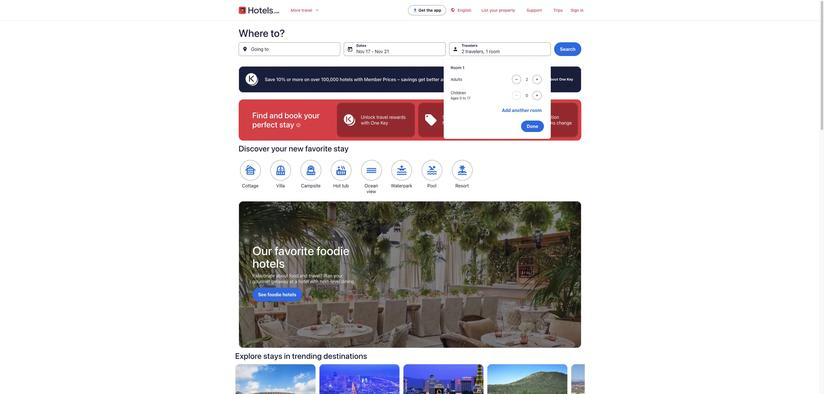 Task type: vqa. For each thing, say whether or not it's contained in the screenshot.
rightmost Beach
no



Task type: locate. For each thing, give the bounding box(es) containing it.
member left –
[[364, 77, 382, 82]]

0 vertical spatial more
[[292, 77, 303, 82]]

in
[[581, 8, 584, 13], [284, 351, 291, 361]]

1 horizontal spatial and
[[300, 273, 308, 278]]

17 left -
[[366, 49, 371, 54]]

0 horizontal spatial one
[[371, 120, 379, 125]]

hotels
[[340, 77, 353, 82], [252, 256, 285, 270], [283, 292, 296, 297]]

hotels right 100,000
[[340, 77, 353, 82]]

0 horizontal spatial nov
[[357, 49, 365, 54]]

or
[[287, 77, 291, 82]]

2 travelers, 1 room
[[462, 49, 500, 54]]

17 right the to
[[467, 96, 471, 100]]

save for save 10% or more on over 100,000 hotels with member prices – savings get better as you climb through the tiers
[[265, 77, 275, 82]]

sign
[[571, 8, 580, 13]]

through
[[469, 77, 485, 82]]

1 horizontal spatial 1
[[486, 49, 488, 54]]

member
[[364, 77, 382, 82], [443, 120, 460, 125]]

room inside 2 travelers, 1 room dropdown button
[[489, 49, 500, 54]]

0 horizontal spatial member
[[364, 77, 382, 82]]

to
[[463, 96, 466, 100]]

travel inside more travel dropdown button
[[302, 8, 312, 13]]

0 horizontal spatial travel
[[302, 8, 312, 13]]

0 horizontal spatial stay
[[280, 120, 295, 129]]

waterpark button
[[390, 160, 414, 189]]

room 1
[[451, 65, 465, 70]]

1
[[486, 49, 488, 54], [463, 65, 465, 70]]

1 vertical spatial about
[[276, 273, 288, 278]]

1 right room
[[463, 65, 465, 70]]

0 vertical spatial key
[[567, 77, 574, 81]]

foodie inside our favorite foodie hotels passionate about food and travel? plan your gourmet getaway at a hotel with next-level dining.
[[317, 244, 350, 258]]

0 vertical spatial about
[[549, 77, 559, 81]]

favorite up food
[[275, 244, 314, 258]]

decrease the number of adults in room 1 image
[[514, 77, 520, 82]]

save
[[265, 77, 275, 82], [443, 115, 453, 120]]

0 vertical spatial 1
[[486, 49, 488, 54]]

0 vertical spatial member
[[364, 77, 382, 82]]

villa button
[[269, 160, 293, 189]]

room
[[489, 49, 500, 54], [531, 108, 542, 113]]

get the app
[[419, 8, 442, 13]]

1 vertical spatial save
[[443, 115, 453, 120]]

0 vertical spatial in
[[581, 8, 584, 13]]

with
[[354, 77, 363, 82], [466, 115, 474, 120], [361, 120, 370, 125], [310, 279, 319, 284]]

key inside unlock travel rewards with one key
[[381, 120, 388, 125]]

more down 0
[[454, 115, 464, 120]]

in right sign
[[581, 8, 584, 13]]

1 nov from the left
[[357, 49, 365, 54]]

travel inside unlock travel rewards with one key
[[377, 115, 388, 120]]

0 horizontal spatial 17
[[366, 49, 371, 54]]

0 horizontal spatial foodie
[[268, 292, 282, 297]]

where to?
[[239, 27, 285, 39]]

1 vertical spatial travel
[[377, 115, 388, 120]]

favorite
[[306, 144, 332, 153], [275, 244, 314, 258]]

book
[[285, 111, 302, 120]]

1 horizontal spatial foodie
[[317, 244, 350, 258]]

favorite right new
[[306, 144, 332, 153]]

your right list
[[490, 8, 498, 13]]

one down unlock
[[371, 120, 379, 125]]

3 out of 3 element
[[500, 103, 578, 137]]

0 horizontal spatial in
[[284, 351, 291, 361]]

cottage
[[242, 183, 259, 188]]

1 right travelers,
[[486, 49, 488, 54]]

2
[[462, 49, 465, 54]]

1 vertical spatial favorite
[[275, 244, 314, 258]]

more travel button
[[287, 5, 324, 16]]

the left tiers
[[486, 77, 493, 82]]

at
[[290, 279, 294, 284]]

1 out of 3 element
[[337, 103, 415, 137]]

discover
[[239, 144, 270, 153]]

0 vertical spatial save
[[265, 77, 275, 82]]

level
[[331, 279, 340, 284]]

more right or
[[292, 77, 303, 82]]

0 vertical spatial 17
[[366, 49, 371, 54]]

the
[[427, 8, 433, 13], [486, 77, 493, 82]]

1 horizontal spatial member
[[443, 120, 460, 125]]

foodie inside 'link'
[[268, 292, 282, 297]]

more inside save more with member prices
[[454, 115, 464, 120]]

member down ages
[[443, 120, 460, 125]]

tiers
[[495, 77, 504, 82]]

1 vertical spatial key
[[381, 120, 388, 125]]

waterpark
[[391, 183, 413, 188]]

favorite inside our favorite foodie hotels passionate about food and travel? plan your gourmet getaway at a hotel with next-level dining.
[[275, 244, 314, 258]]

another
[[512, 108, 530, 113]]

add
[[502, 108, 511, 113]]

with inside our favorite foodie hotels passionate about food and travel? plan your gourmet getaway at a hotel with next-level dining.
[[310, 279, 319, 284]]

hotels inside our favorite foodie hotels passionate about food and travel? plan your gourmet getaway at a hotel with next-level dining.
[[252, 256, 285, 270]]

over
[[311, 77, 320, 82]]

add another room
[[502, 108, 542, 113]]

one right learn
[[560, 77, 566, 81]]

better
[[427, 77, 440, 82]]

english button
[[447, 5, 476, 16]]

resort
[[456, 183, 469, 188]]

save inside save more with member prices
[[443, 115, 453, 120]]

0 horizontal spatial about
[[276, 273, 288, 278]]

1 horizontal spatial prices
[[461, 120, 474, 125]]

nov left -
[[357, 49, 365, 54]]

dine under a verdant mosaic of plant life in the city. image
[[239, 201, 582, 348]]

a
[[295, 279, 297, 284]]

campsite button
[[299, 160, 323, 189]]

about up getaway
[[276, 273, 288, 278]]

stay inside find and book your perfect stay
[[280, 120, 295, 129]]

discover your new favorite stay
[[239, 144, 349, 153]]

1 horizontal spatial key
[[567, 77, 574, 81]]

1 horizontal spatial one
[[560, 77, 566, 81]]

1 vertical spatial and
[[300, 273, 308, 278]]

0 vertical spatial stay
[[280, 120, 295, 129]]

key
[[567, 77, 574, 81], [381, 120, 388, 125]]

on
[[305, 77, 310, 82]]

0 vertical spatial travel
[[302, 8, 312, 13]]

where
[[239, 27, 269, 39]]

cancellation
[[535, 115, 559, 120]]

0 horizontal spatial room
[[489, 49, 500, 54]]

0 horizontal spatial save
[[265, 77, 275, 82]]

0 horizontal spatial the
[[427, 8, 433, 13]]

done button
[[522, 121, 544, 132]]

1 horizontal spatial 17
[[467, 96, 471, 100]]

adults
[[451, 77, 463, 82]]

stay up hot tub 'button'
[[334, 144, 349, 153]]

pool button
[[421, 160, 444, 189]]

100,000
[[321, 77, 339, 82]]

1 inside dropdown button
[[486, 49, 488, 54]]

prices left –
[[383, 77, 396, 82]]

and
[[270, 111, 283, 120], [300, 273, 308, 278]]

foodie up plan
[[317, 244, 350, 258]]

increase the number of adults in room 1 image
[[534, 77, 541, 82]]

villa
[[276, 183, 285, 188]]

1 horizontal spatial nov
[[375, 49, 383, 54]]

1 horizontal spatial room
[[531, 108, 542, 113]]

save down ages
[[443, 115, 453, 120]]

tub
[[342, 183, 349, 188]]

done
[[527, 124, 539, 129]]

1 horizontal spatial travel
[[377, 115, 388, 120]]

2 vertical spatial hotels
[[283, 292, 296, 297]]

free
[[524, 115, 533, 120]]

about
[[549, 77, 559, 81], [276, 273, 288, 278]]

trips
[[554, 8, 563, 13]]

support
[[527, 8, 542, 13]]

you
[[447, 77, 455, 82]]

0 vertical spatial foodie
[[317, 244, 350, 258]]

and up hotel
[[300, 273, 308, 278]]

1 vertical spatial 17
[[467, 96, 471, 100]]

room right travelers,
[[489, 49, 500, 54]]

unlock travel rewards with one key
[[361, 115, 406, 125]]

hotels down the at
[[283, 292, 296, 297]]

1 vertical spatial foodie
[[268, 292, 282, 297]]

2 nov from the left
[[375, 49, 383, 54]]

foodie right see
[[268, 292, 282, 297]]

1 vertical spatial hotels
[[252, 256, 285, 270]]

0 horizontal spatial and
[[270, 111, 283, 120]]

1 horizontal spatial the
[[486, 77, 493, 82]]

1 horizontal spatial about
[[549, 77, 559, 81]]

1 horizontal spatial save
[[443, 115, 453, 120]]

the right the get
[[427, 8, 433, 13]]

room
[[451, 65, 462, 70]]

17
[[366, 49, 371, 54], [467, 96, 471, 100]]

in inside our favorite foodie hotels main content
[[284, 351, 291, 361]]

stay left xsmall image
[[280, 120, 295, 129]]

prices down the to
[[461, 120, 474, 125]]

hotels logo image
[[239, 6, 280, 15]]

plan
[[324, 273, 333, 278]]

0 horizontal spatial prices
[[383, 77, 396, 82]]

small image
[[451, 8, 456, 12]]

1 vertical spatial in
[[284, 351, 291, 361]]

find and book your perfect stay
[[252, 111, 320, 129]]

save left 10%
[[265, 77, 275, 82]]

nov
[[357, 49, 365, 54], [375, 49, 383, 54]]

travel for unlock
[[377, 115, 388, 120]]

your up level
[[334, 273, 343, 278]]

foodie
[[317, 244, 350, 258], [268, 292, 282, 297]]

room up free on the top of page
[[531, 108, 542, 113]]

10%
[[276, 77, 286, 82]]

about right learn
[[549, 77, 559, 81]]

1 vertical spatial the
[[486, 77, 493, 82]]

and inside find and book your perfect stay
[[270, 111, 283, 120]]

view
[[367, 189, 376, 194]]

trending
[[292, 351, 322, 361]]

unlock
[[361, 115, 375, 120]]

pool
[[428, 183, 437, 188]]

in right stays
[[284, 351, 291, 361]]

see foodie hotels
[[258, 292, 296, 297]]

1 vertical spatial prices
[[461, 120, 474, 125]]

food
[[289, 273, 299, 278]]

rewards
[[389, 115, 406, 120]]

1 vertical spatial more
[[454, 115, 464, 120]]

your right book
[[304, 111, 320, 120]]

1 horizontal spatial stay
[[334, 144, 349, 153]]

1 horizontal spatial more
[[454, 115, 464, 120]]

your inside find and book your perfect stay
[[304, 111, 320, 120]]

options
[[524, 120, 540, 125]]

1 vertical spatial one
[[371, 120, 379, 125]]

show previous card image
[[232, 393, 239, 394]]

prices inside save more with member prices
[[461, 120, 474, 125]]

xsmall image
[[296, 123, 301, 127]]

download the app button image
[[413, 8, 418, 13]]

0 vertical spatial the
[[427, 8, 433, 13]]

1 vertical spatial 1
[[463, 65, 465, 70]]

your left new
[[272, 144, 287, 153]]

destinations
[[324, 351, 367, 361]]

1 horizontal spatial in
[[581, 8, 584, 13]]

nov right -
[[375, 49, 383, 54]]

member inside save more with member prices
[[443, 120, 460, 125]]

0 vertical spatial and
[[270, 111, 283, 120]]

ocean view
[[365, 183, 378, 194]]

–
[[398, 77, 400, 82]]

0 vertical spatial room
[[489, 49, 500, 54]]

1 vertical spatial member
[[443, 120, 460, 125]]

as
[[441, 77, 446, 82]]

travel right more
[[302, 8, 312, 13]]

0 horizontal spatial key
[[381, 120, 388, 125]]

hotels up passionate in the left bottom of the page
[[252, 256, 285, 270]]

1 vertical spatial room
[[531, 108, 542, 113]]

prices
[[383, 77, 396, 82], [461, 120, 474, 125]]

travel right unlock
[[377, 115, 388, 120]]

and right find
[[270, 111, 283, 120]]



Task type: describe. For each thing, give the bounding box(es) containing it.
travelers,
[[466, 49, 485, 54]]

add another room button
[[500, 105, 544, 116]]

the inside get the app link
[[427, 8, 433, 13]]

list your property
[[482, 8, 516, 13]]

getaway
[[271, 279, 288, 284]]

with inside save more with member prices
[[466, 115, 474, 120]]

save for save more with member prices
[[443, 115, 453, 120]]

hot
[[334, 183, 341, 188]]

2 out of 3 element
[[419, 103, 497, 137]]

next-
[[320, 279, 331, 284]]

0 horizontal spatial more
[[292, 77, 303, 82]]

english
[[458, 8, 472, 13]]

climb
[[456, 77, 467, 82]]

savings
[[401, 77, 418, 82]]

ocean view button
[[360, 160, 383, 194]]

see
[[258, 292, 267, 297]]

list your property link
[[476, 5, 521, 16]]

search
[[560, 47, 576, 52]]

decrease the number of children in room 1 image
[[514, 93, 520, 98]]

more travel
[[291, 8, 312, 13]]

search button
[[555, 42, 582, 56]]

hotel
[[299, 279, 309, 284]]

0 vertical spatial prices
[[383, 77, 396, 82]]

and inside our favorite foodie hotels passionate about food and travel? plan your gourmet getaway at a hotel with next-level dining.
[[300, 273, 308, 278]]

in inside dropdown button
[[581, 8, 584, 13]]

app
[[434, 8, 442, 13]]

learn about one key link
[[537, 75, 575, 84]]

passionate
[[252, 273, 275, 278]]

trips link
[[548, 5, 569, 16]]

to?
[[271, 27, 285, 39]]

travel?
[[309, 273, 323, 278]]

explore
[[235, 351, 262, 361]]

children
[[451, 90, 466, 95]]

0 vertical spatial hotels
[[340, 77, 353, 82]]

increase the number of children in room 1 image
[[534, 93, 541, 98]]

our favorite foodie hotels main content
[[0, 21, 820, 394]]

the inside our favorite foodie hotels main content
[[486, 77, 493, 82]]

perfect
[[252, 120, 278, 129]]

room inside add another room button
[[531, 108, 542, 113]]

hot tub button
[[330, 160, 353, 189]]

free cancellation options if plans change
[[524, 115, 572, 125]]

nov 17 - nov 21
[[357, 49, 389, 54]]

save 10% or more on over 100,000 hotels with member prices – savings get better as you climb through the tiers
[[265, 77, 504, 82]]

learn
[[538, 77, 548, 81]]

new
[[289, 144, 304, 153]]

support link
[[521, 5, 548, 16]]

show next card image
[[582, 393, 589, 394]]

nov 17 - nov 21 button
[[344, 42, 446, 56]]

get the app link
[[408, 5, 447, 15]]

save more with member prices
[[443, 115, 474, 125]]

plans
[[545, 120, 556, 125]]

0 vertical spatial favorite
[[306, 144, 332, 153]]

more
[[291, 8, 301, 13]]

travel for more
[[302, 8, 312, 13]]

2 travelers, 1 room button
[[449, 42, 551, 56]]

-
[[372, 49, 374, 54]]

children ages 0 to 17
[[451, 90, 471, 100]]

sign in
[[571, 8, 584, 13]]

list
[[482, 8, 489, 13]]

our favorite foodie hotels passionate about food and travel? plan your gourmet getaway at a hotel with next-level dining.
[[252, 244, 355, 284]]

resort button
[[451, 160, 474, 189]]

if
[[541, 120, 543, 125]]

ages
[[451, 96, 459, 100]]

0 vertical spatial one
[[560, 77, 566, 81]]

campsite
[[301, 183, 321, 188]]

hotels inside 'link'
[[283, 292, 296, 297]]

dining.
[[341, 279, 355, 284]]

property
[[499, 8, 516, 13]]

explore stays in trending destinations
[[235, 351, 367, 361]]

with inside unlock travel rewards with one key
[[361, 120, 370, 125]]

sign in button
[[569, 5, 586, 16]]

1 vertical spatial stay
[[334, 144, 349, 153]]

get
[[419, 8, 426, 13]]

one inside unlock travel rewards with one key
[[371, 120, 379, 125]]

learn about one key
[[538, 77, 574, 81]]

hot tub
[[334, 183, 349, 188]]

17 inside 'button'
[[366, 49, 371, 54]]

about inside our favorite foodie hotels passionate about food and travel? plan your gourmet getaway at a hotel with next-level dining.
[[276, 273, 288, 278]]

0
[[460, 96, 462, 100]]

17 inside children ages 0 to 17
[[467, 96, 471, 100]]

0 horizontal spatial 1
[[463, 65, 465, 70]]

change
[[557, 120, 572, 125]]

your inside our favorite foodie hotels passionate about food and travel? plan your gourmet getaway at a hotel with next-level dining.
[[334, 273, 343, 278]]

get
[[419, 77, 426, 82]]



